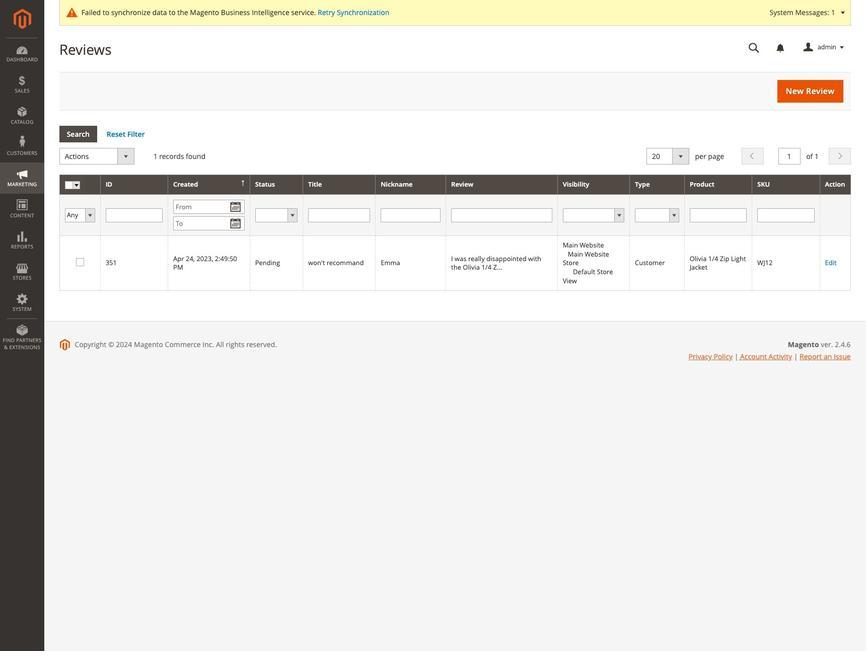 Task type: describe. For each thing, give the bounding box(es) containing it.
From text field
[[173, 200, 245, 214]]

magento admin panel image
[[13, 9, 31, 29]]



Task type: locate. For each thing, give the bounding box(es) containing it.
menu bar
[[0, 38, 44, 356]]

None text field
[[742, 39, 767, 56], [778, 148, 800, 165], [106, 208, 163, 222], [381, 208, 441, 222], [757, 208, 815, 222], [742, 39, 767, 56], [778, 148, 800, 165], [106, 208, 163, 222], [381, 208, 441, 222], [757, 208, 815, 222]]

To text field
[[173, 217, 245, 231]]

None checkbox
[[76, 258, 82, 265]]

None text field
[[308, 208, 370, 222], [451, 208, 552, 222], [690, 208, 747, 222], [308, 208, 370, 222], [451, 208, 552, 222], [690, 208, 747, 222]]



